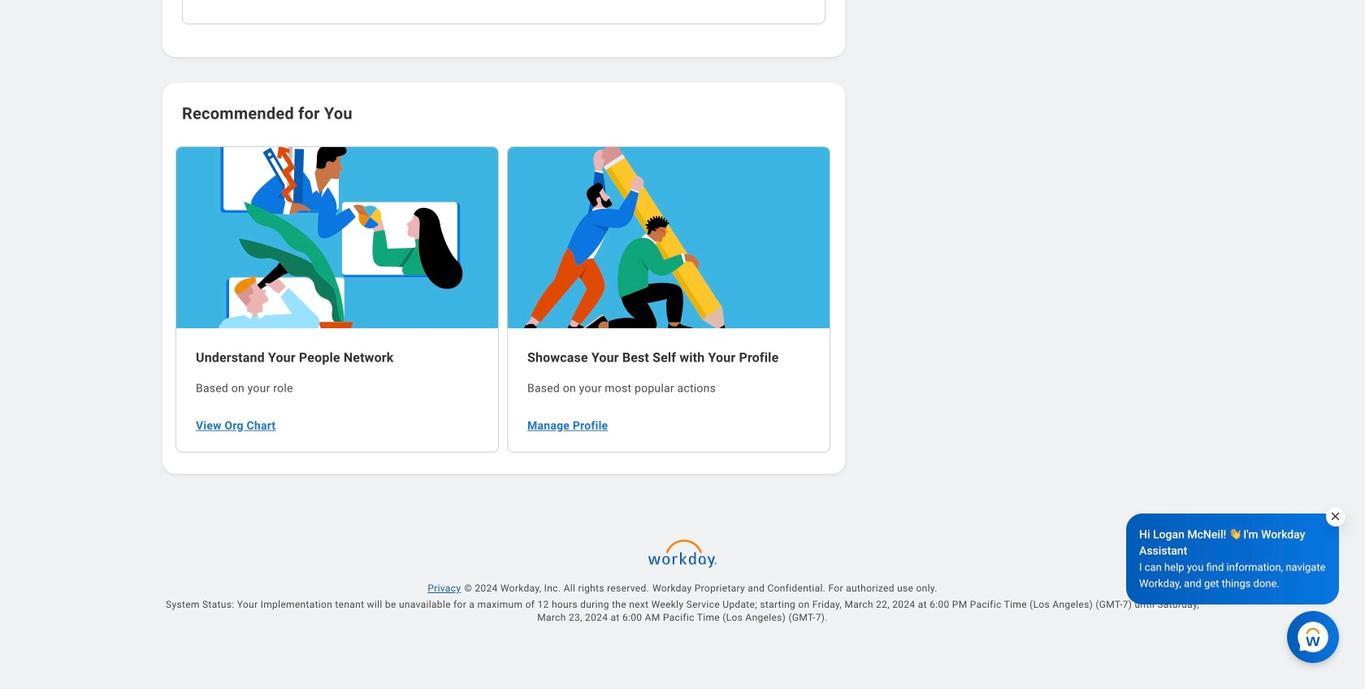 Task type: describe. For each thing, give the bounding box(es) containing it.
workday assistant region
[[1127, 507, 1346, 663]]



Task type: vqa. For each thing, say whether or not it's contained in the screenshot.
the hong kong
no



Task type: locate. For each thing, give the bounding box(es) containing it.
footer
[[137, 532, 1229, 689]]

list
[[176, 145, 832, 454]]

x image
[[1330, 510, 1342, 523]]



